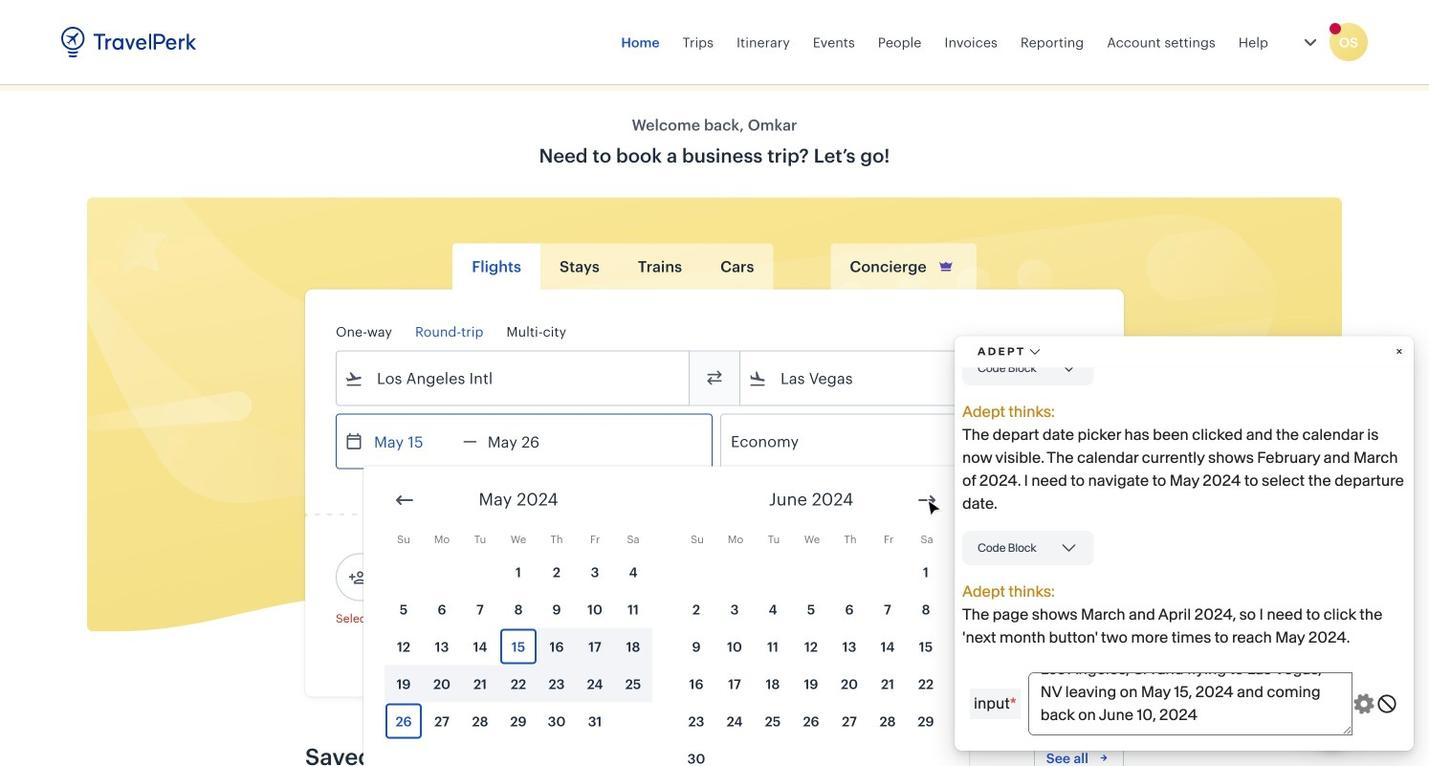 Task type: locate. For each thing, give the bounding box(es) containing it.
Depart text field
[[364, 415, 463, 468]]

move backward to switch to the previous month. image
[[393, 489, 416, 512]]

Add first traveler search field
[[368, 562, 567, 593]]

Return text field
[[477, 415, 577, 468]]



Task type: describe. For each thing, give the bounding box(es) containing it.
To search field
[[768, 363, 1068, 394]]

calendar application
[[364, 467, 1430, 767]]

move forward to switch to the next month. image
[[916, 489, 939, 512]]

From search field
[[364, 363, 664, 394]]



